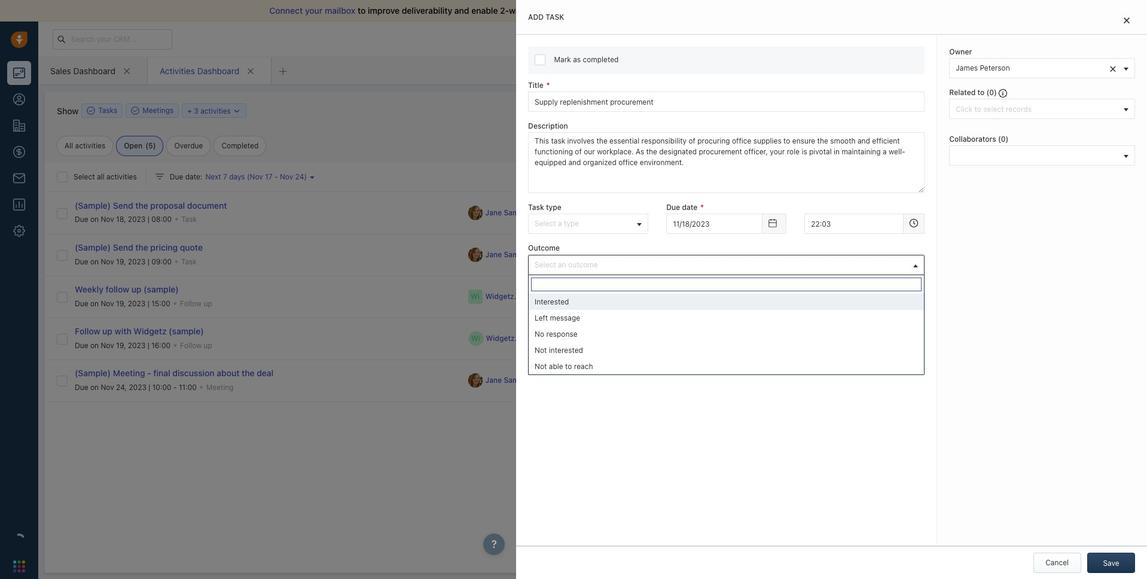 Task type: describe. For each thing, give the bounding box(es) containing it.
add for add task button
[[616, 106, 630, 115]]

up up discussion
[[204, 341, 212, 350]]

1 vertical spatial to
[[978, 88, 985, 97]]

select an outcome
[[535, 260, 598, 269]]

(sample) up left
[[525, 292, 555, 301]]

+1 for quote
[[583, 250, 591, 259]]

1 vertical spatial 17
[[824, 213, 833, 223]]

you
[[932, 511, 944, 520]]

2 horizontal spatial -
[[275, 172, 278, 181]]

mark for weekly follow up (sample)
[[713, 292, 729, 301]]

3 complete from the top
[[731, 292, 763, 301]]

complete for document
[[731, 208, 763, 217]]

up left with
[[102, 326, 112, 336]]

send email image
[[1029, 34, 1037, 44]]

(sample) up 16:00
[[169, 326, 204, 336]]

add meeting
[[696, 106, 739, 115]]

21
[[875, 35, 882, 42]]

no
[[535, 329, 544, 338]]

3
[[194, 106, 198, 115]]

connect your mailbox to improve deliverability and enable 2-way sync of email conversations.
[[269, 5, 639, 16]]

response
[[546, 329, 578, 338]]

reach
[[574, 362, 593, 371]]

jane sampleton (sample) link for (sample) send the proposal document
[[485, 208, 574, 218]]

connect for connect your mailbox to improve deliverability and enable 2-way sync of email conversations.
[[269, 5, 303, 16]]

0 horizontal spatial days
[[229, 172, 245, 181]]

+2
[[583, 376, 592, 385]]

due for (sample) send the pricing quote
[[75, 257, 88, 266]]

3 mark complete button from the top
[[695, 287, 769, 307]]

my calendar
[[824, 122, 873, 133]]

add task inside button
[[616, 106, 646, 115]]

enable
[[472, 5, 498, 16]]

title
[[528, 81, 544, 90]]

19, for up
[[116, 341, 126, 350]]

mark as completed
[[555, 55, 619, 64]]

message
[[550, 313, 580, 322]]

select for select an outcome
[[535, 260, 556, 269]]

task for document
[[181, 215, 197, 224]]

09:00
[[151, 257, 172, 266]]

3 mark complete from the top
[[713, 292, 763, 301]]

+1 up message at bottom
[[565, 292, 573, 301]]

2023 for (sample)
[[128, 299, 146, 308]]

all activities
[[65, 141, 105, 150]]

11:00
[[179, 383, 197, 392]]

due for follow up with widgetz (sample)
[[75, 341, 88, 350]]

due inside × "tab panel"
[[667, 203, 680, 212]]

jane sampleton (sample) link for (sample) meeting - final discussion about the deal
[[485, 375, 574, 386]]

( right open
[[146, 141, 148, 150]]

microsoft
[[890, 169, 922, 178]]

(sample) up the 15:00
[[144, 284, 179, 295]]

not able to reach option
[[529, 358, 924, 374]]

activities for all
[[106, 172, 137, 181]]

completed
[[222, 141, 259, 150]]

( right 7
[[247, 172, 250, 181]]

add outcome button
[[700, 370, 769, 391]]

weekly follow up (sample) link
[[75, 284, 179, 295]]

19, for send
[[116, 257, 126, 266]]

more
[[758, 106, 775, 115]]

10:00
[[152, 383, 171, 392]]

any
[[984, 511, 996, 520]]

your
[[305, 5, 323, 16]]

| for pricing
[[148, 257, 149, 266]]

1 vertical spatial follow
[[75, 326, 100, 336]]

activity
[[750, 144, 776, 153]]

none search field inside × "tab panel"
[[531, 277, 922, 291]]

follow
[[106, 284, 129, 295]]

all
[[65, 141, 73, 150]]

an
[[558, 260, 566, 269]]

widgetz.io for follow up with widgetz (sample)
[[486, 334, 523, 343]]

due on nov 19, 2023 | 16:00
[[75, 341, 171, 350]]

(sample) down left
[[525, 334, 556, 343]]

owner
[[950, 47, 972, 56]]

widgetz.io (sample) link for weekly follow up (sample)
[[485, 292, 556, 302]]

2 vertical spatial -
[[173, 383, 177, 392]]

cancel
[[1046, 558, 1069, 567]]

add inside × "tab panel"
[[528, 13, 544, 22]]

meetings
[[142, 106, 174, 115]]

send for pricing
[[113, 242, 133, 253]]

your
[[820, 35, 835, 42]]

mark complete button for document
[[695, 203, 769, 223]]

due on nov 18, 2023 | 08:00
[[75, 215, 172, 224]]

jane for (sample) meeting - final discussion about the deal
[[485, 376, 502, 385]]

19:00
[[824, 276, 843, 285]]

jane sampleton (sample) link for (sample) send the pricing quote
[[485, 250, 574, 260]]

due for (sample) meeting - final discussion about the deal
[[75, 383, 88, 392]]

0 horizontal spatial calendar
[[838, 122, 873, 133]]

×
[[1110, 61, 1117, 75]]

Search your CRM... text field
[[53, 29, 172, 49]]

have
[[966, 511, 982, 520]]

× dialog
[[516, 0, 1147, 579]]

the for pricing
[[135, 242, 148, 253]]

select a type button
[[528, 214, 649, 234]]

follow up with widgetz (sample) link
[[75, 326, 204, 336]]

24,
[[116, 383, 127, 392]]

proposal
[[150, 200, 185, 211]]

email
[[558, 5, 579, 16]]

jane sampleton (sample) for (sample) send the pricing quote
[[485, 250, 574, 259]]

select for select all activities
[[74, 172, 95, 181]]

dashboard for activities dashboard
[[197, 66, 239, 76]]

interested
[[549, 346, 583, 354]]

collaborators
[[950, 135, 996, 144]]

send for proposal
[[113, 200, 133, 211]]

deliverability
[[402, 5, 452, 16]]

trial
[[837, 35, 849, 42]]

way
[[509, 5, 525, 16]]

2023 for proposal
[[128, 215, 146, 224]]

no response
[[535, 329, 578, 338]]

mark inside × "tab panel"
[[555, 55, 571, 64]]

add task inside × "tab panel"
[[528, 13, 564, 22]]

select an outcome button
[[528, 255, 925, 275]]

widgetz.io (sample) link for follow up with widgetz (sample)
[[486, 333, 556, 344]]

2 vertical spatial the
[[242, 368, 255, 378]]

not for not able to reach
[[535, 362, 547, 371]]

0 vertical spatial 17
[[265, 172, 273, 181]]

1 vertical spatial activities
[[75, 141, 105, 150]]

0 vertical spatial to
[[358, 5, 366, 16]]

0 horizontal spatial meeting
[[113, 368, 145, 378]]

due on nov 19, 2023 | 09:00
[[75, 257, 172, 266]]

related
[[950, 88, 976, 97]]

as
[[574, 55, 581, 64]]

left message
[[535, 313, 580, 322]]

to inside option
[[565, 362, 572, 371]]

quote
[[180, 242, 203, 253]]

up right the 15:00
[[204, 299, 212, 308]]

all
[[97, 172, 104, 181]]

my
[[824, 122, 836, 133]]

sync
[[527, 5, 545, 16]]

freshworks switcher image
[[13, 560, 25, 572]]

explore plans link
[[915, 32, 975, 46]]

add for add outcome button
[[718, 376, 731, 385]]

weekly follow up (sample)
[[75, 284, 179, 295]]

microsoft teams
[[890, 169, 946, 178]]

due on nov 19, 2023 | 15:00
[[75, 299, 170, 308]]

interested option
[[529, 293, 924, 310]]

left
[[535, 313, 548, 322]]

Start typing the details about the task… text field
[[528, 132, 925, 193]]

add for add meeting button
[[696, 106, 710, 115]]

due date
[[667, 203, 698, 212]]

( right configure
[[987, 88, 990, 97]]

2023 for widgetz
[[128, 341, 146, 350]]

2023 for final
[[129, 383, 147, 392]]

explore plans
[[921, 34, 968, 43]]

24
[[295, 172, 304, 181]]

activities dashboard
[[160, 66, 239, 76]]

(sample) up select a type
[[543, 208, 574, 217]]

outcome inside button
[[733, 376, 763, 385]]

(sample) down the able
[[543, 376, 574, 385]]

add meeting button
[[675, 101, 746, 121]]

0 vertical spatial 0
[[990, 88, 994, 97]]

sales dashboard
[[50, 66, 115, 76]]

outcome inside dropdown button
[[568, 260, 598, 269]]

1 horizontal spatial calendar
[[927, 152, 957, 161]]

+1 for (sample)
[[565, 334, 573, 343]]

1 vertical spatial meeting
[[206, 383, 234, 392]]

peterson
[[980, 63, 1010, 72]]

(sample) for (sample) send the pricing quote
[[75, 242, 111, 253]]

left message option
[[529, 310, 924, 326]]

08:00
[[151, 215, 172, 224]]

document
[[187, 200, 227, 211]]



Task type: locate. For each thing, give the bounding box(es) containing it.
2 complete from the top
[[731, 250, 763, 259]]

(sample) send the pricing quote link
[[75, 242, 203, 253]]

the left deal
[[242, 368, 255, 378]]

mark right date
[[713, 208, 729, 217]]

1 horizontal spatial activities
[[106, 172, 137, 181]]

(sample) for (sample) send the proposal document
[[75, 200, 111, 211]]

activities right the all
[[106, 172, 137, 181]]

0 vertical spatial task
[[546, 13, 564, 22]]

jane sampleton (sample) for (sample) send the proposal document
[[485, 208, 574, 217]]

)
[[994, 88, 997, 97], [1006, 135, 1009, 144], [153, 141, 156, 150], [304, 172, 307, 181]]

1 vertical spatial outcome
[[733, 376, 763, 385]]

activities right 3 on the left top of the page
[[200, 106, 231, 115]]

conversations.
[[581, 5, 639, 16]]

1 vertical spatial widgetz.io
[[486, 334, 523, 343]]

on down follow up with widgetz (sample)
[[90, 341, 99, 350]]

widgetz.io for weekly follow up (sample)
[[485, 292, 523, 301]]

2 send from the top
[[113, 242, 133, 253]]

activities right all
[[75, 141, 105, 150]]

1 not from the top
[[535, 346, 547, 354]]

up right "follow"
[[131, 284, 142, 295]]

1 vertical spatial complete
[[731, 250, 763, 259]]

activities inside button
[[200, 106, 231, 115]]

follow right the 15:00
[[180, 299, 202, 308]]

+1 for document
[[583, 208, 591, 217]]

-- text field
[[667, 214, 763, 234]]

select down outcome
[[535, 260, 556, 269]]

0 vertical spatial add task
[[528, 13, 564, 22]]

outcome
[[528, 244, 560, 253]]

1 horizontal spatial dashboard
[[197, 66, 239, 76]]

activities for 3
[[200, 106, 231, 115]]

select for select a type
[[535, 219, 556, 228]]

1 (sample) from the top
[[75, 200, 111, 211]]

(sample) meeting - final discussion about the deal
[[75, 368, 274, 378]]

× tab panel
[[516, 0, 1147, 579]]

1 vertical spatial follow up
[[180, 341, 212, 350]]

activities
[[200, 106, 231, 115], [75, 141, 105, 150], [106, 172, 137, 181]]

Title text field
[[528, 92, 925, 112]]

date:
[[185, 172, 202, 181]]

1 vertical spatial the
[[135, 242, 148, 253]]

1 horizontal spatial type
[[564, 219, 579, 228]]

mark complete up left message option
[[713, 292, 763, 301]]

widgetz.io (sample) link up left
[[485, 292, 556, 302]]

0 horizontal spatial task
[[546, 13, 564, 22]]

0 right the collaborators
[[1001, 135, 1006, 144]]

2023 right 24, at left
[[129, 383, 147, 392]]

1 vertical spatial widgetz.io (sample) link
[[486, 333, 556, 344]]

add down completed
[[616, 106, 630, 115]]

1 vertical spatial sampleton
[[504, 250, 541, 259]]

19, down with
[[116, 341, 126, 350]]

0 vertical spatial widgetz.io (sample) link
[[485, 292, 556, 302]]

mark complete
[[713, 208, 763, 217], [713, 250, 763, 259], [713, 292, 763, 301]]

mark up left message option
[[713, 292, 729, 301]]

1 vertical spatial (sample)
[[75, 242, 111, 253]]

3 jane sampleton (sample) link from the top
[[485, 375, 574, 386]]

task inside × "tab panel"
[[528, 203, 544, 212]]

connect your mailbox link
[[269, 5, 358, 16]]

follow up for weekly follow up (sample)
[[180, 299, 212, 308]]

dashboard up "+ 3 activities" button
[[197, 66, 239, 76]]

ends
[[850, 35, 866, 42]]

complete for quote
[[731, 250, 763, 259]]

2 vertical spatial mark complete
[[713, 292, 763, 301]]

dashboard for sales dashboard
[[73, 66, 115, 76]]

0 vertical spatial follow
[[180, 299, 202, 308]]

2 vertical spatial follow
[[180, 341, 202, 350]]

list box inside × "tab panel"
[[529, 293, 924, 374]]

mark for (sample) send the pricing quote
[[713, 250, 729, 259]]

mark for (sample) send the proposal document
[[713, 208, 729, 217]]

mark complete right date
[[713, 208, 763, 217]]

open ( 5 )
[[124, 141, 156, 150]]

+ inside button
[[187, 106, 192, 115]]

0 vertical spatial send
[[113, 200, 133, 211]]

2 dashboard from the left
[[197, 66, 239, 76]]

2 vertical spatial jane sampleton (sample) link
[[485, 375, 574, 386]]

1 vertical spatial select
[[535, 219, 556, 228]]

0 vertical spatial widgetz.io
[[485, 292, 523, 301]]

complete down -- text box
[[731, 250, 763, 259]]

0 horizontal spatial to
[[358, 5, 366, 16]]

1 vertical spatial jane
[[485, 250, 502, 259]]

1 horizontal spatial outcome
[[733, 376, 763, 385]]

19,
[[116, 257, 126, 266], [116, 299, 126, 308], [116, 341, 126, 350]]

1 vertical spatial jane sampleton (sample) link
[[485, 250, 574, 260]]

2 vertical spatial complete
[[731, 292, 763, 301]]

1 horizontal spatial 17
[[824, 213, 833, 223]]

| left 10:00
[[149, 383, 150, 392]]

0 vertical spatial jane sampleton (sample) link
[[485, 208, 574, 218]]

the for proposal
[[135, 200, 148, 211]]

- left 11:00
[[173, 383, 177, 392]]

on left 18,
[[90, 215, 99, 224]]

+1 right task type
[[583, 208, 591, 217]]

completed
[[583, 55, 619, 64]]

1 mark complete from the top
[[713, 208, 763, 217]]

mark complete for document
[[713, 208, 763, 217]]

dashboard right sales
[[73, 66, 115, 76]]

(sample) down due on nov 19, 2023 | 16:00
[[75, 368, 111, 378]]

2023
[[128, 215, 146, 224], [128, 257, 146, 266], [128, 299, 146, 308], [128, 341, 146, 350], [129, 383, 147, 392]]

2023 down (sample) send the pricing quote
[[128, 257, 146, 266]]

|
[[148, 215, 149, 224], [148, 257, 149, 266], [148, 299, 149, 308], [148, 341, 149, 350], [149, 383, 150, 392]]

add left meeting
[[696, 106, 710, 115]]

mark down -- text box
[[713, 250, 729, 259]]

1 horizontal spatial connect
[[821, 152, 850, 161]]

links.
[[998, 511, 1015, 520]]

add task right way
[[528, 13, 564, 22]]

(
[[987, 88, 990, 97], [998, 135, 1001, 144], [146, 141, 148, 150], [247, 172, 250, 181]]

due for weekly follow up (sample)
[[75, 299, 88, 308]]

on for weekly follow up (sample)
[[90, 299, 99, 308]]

1 jane sampleton (sample) link from the top
[[485, 208, 574, 218]]

widgetz.io (sample) inside the widgetz.io (sample) 'link'
[[485, 292, 555, 301]]

1 vertical spatial send
[[113, 242, 133, 253]]

widgetz.io (sample) up left
[[485, 292, 555, 301]]

follow up discussion
[[180, 341, 202, 350]]

2 vertical spatial select
[[535, 260, 556, 269]]

connect left 'your'
[[269, 5, 303, 16]]

jane sampleton (sample) link down the able
[[485, 375, 574, 386]]

1 vertical spatial widgetz.io (sample)
[[486, 334, 556, 343]]

with
[[115, 326, 131, 336]]

0 vertical spatial meeting
[[113, 368, 145, 378]]

type up select a type
[[546, 203, 562, 212]]

(sample) up an
[[543, 250, 574, 259]]

2 not from the top
[[535, 362, 547, 371]]

down image
[[233, 107, 241, 115]]

add down not able to reach option
[[718, 376, 731, 385]]

james
[[956, 63, 978, 72]]

0
[[990, 88, 994, 97], [1001, 135, 1006, 144]]

collaborators ( 0 )
[[950, 135, 1009, 144]]

send up due on nov 19, 2023 | 09:00
[[113, 242, 133, 253]]

0 vertical spatial complete
[[731, 208, 763, 217]]

jane sampleton (sample) down the able
[[485, 376, 574, 385]]

widgetz
[[134, 326, 167, 336]]

2 vertical spatial 19,
[[116, 341, 126, 350]]

due date:
[[170, 172, 202, 181]]

select left a
[[535, 219, 556, 228]]

1 vertical spatial +
[[921, 152, 925, 161]]

3 sampleton from the top
[[504, 376, 541, 385]]

2023 right 18,
[[128, 215, 146, 224]]

mark complete button down -- text box
[[695, 245, 769, 265]]

discussion
[[172, 368, 215, 378]]

1 horizontal spatial task
[[632, 106, 646, 115]]

2 (sample) from the top
[[75, 242, 111, 253]]

1 send from the top
[[113, 200, 133, 211]]

2023 for pricing
[[128, 257, 146, 266]]

the left the pricing
[[135, 242, 148, 253]]

select inside button
[[535, 219, 556, 228]]

to
[[358, 5, 366, 16], [978, 88, 985, 97], [565, 362, 572, 371]]

4 on from the top
[[90, 341, 99, 350]]

0 horizontal spatial add task
[[528, 13, 564, 22]]

(sample)
[[543, 208, 574, 217], [543, 250, 574, 259], [144, 284, 179, 295], [525, 292, 555, 301], [169, 326, 204, 336], [525, 334, 556, 343], [543, 376, 574, 385]]

1 sampleton from the top
[[504, 208, 541, 217]]

on down weekly
[[90, 299, 99, 308]]

next
[[205, 172, 221, 181]]

close image
[[1124, 17, 1130, 24]]

3 jane from the top
[[485, 376, 502, 385]]

0 vertical spatial jane sampleton (sample)
[[485, 208, 574, 217]]

+ 3 activities link
[[187, 105, 241, 116]]

17 nov
[[824, 213, 851, 223]]

+1 up select an outcome
[[583, 250, 591, 259]]

select
[[74, 172, 95, 181], [535, 219, 556, 228], [535, 260, 556, 269]]

0 horizontal spatial -
[[147, 368, 151, 378]]

not left the able
[[535, 362, 547, 371]]

0 vertical spatial select
[[74, 172, 95, 181]]

widgetz.io left no
[[486, 334, 523, 343]]

task up select a type
[[528, 203, 544, 212]]

1 on from the top
[[90, 215, 99, 224]]

jane sampleton (sample) up select a type
[[485, 208, 574, 217]]

| for proposal
[[148, 215, 149, 224]]

1 jane sampleton (sample) from the top
[[485, 208, 574, 217]]

sales
[[50, 66, 71, 76]]

add task down completed
[[616, 106, 646, 115]]

2 vertical spatial (sample)
[[75, 368, 111, 378]]

0 horizontal spatial 0
[[990, 88, 994, 97]]

view activity goals
[[732, 144, 796, 153]]

show
[[57, 106, 79, 116]]

widgets
[[984, 93, 1010, 102]]

sampleton down not able to reach
[[504, 376, 541, 385]]

1 dashboard from the left
[[73, 66, 115, 76]]

task inside button
[[632, 106, 646, 115]]

meeting
[[712, 106, 739, 115]]

1 19, from the top
[[116, 257, 126, 266]]

sampleton for (sample) meeting - final discussion about the deal
[[504, 376, 541, 385]]

sampleton up select a type
[[504, 208, 541, 217]]

None text field
[[805, 214, 904, 234]]

explore
[[921, 34, 947, 43]]

3 on from the top
[[90, 299, 99, 308]]

(sample) send the proposal document
[[75, 200, 227, 211]]

1 vertical spatial mark complete
[[713, 250, 763, 259]]

jane for (sample) send the proposal document
[[485, 208, 502, 217]]

( right the collaborators
[[998, 135, 1001, 144]]

1 vertical spatial not
[[535, 362, 547, 371]]

2 vertical spatial jane
[[485, 376, 502, 385]]

+1 up interested
[[565, 334, 573, 343]]

due for (sample) send the proposal document
[[75, 215, 88, 224]]

3 19, from the top
[[116, 341, 126, 350]]

type inside button
[[564, 219, 579, 228]]

on
[[90, 215, 99, 224], [90, 257, 99, 266], [90, 299, 99, 308], [90, 341, 99, 350], [90, 383, 99, 392]]

mark complete for quote
[[713, 250, 763, 259]]

on for follow up with widgetz (sample)
[[90, 341, 99, 350]]

19, down (sample) send the pricing quote link
[[116, 257, 126, 266]]

22:00
[[824, 383, 844, 392]]

5 on from the top
[[90, 383, 99, 392]]

follow for weekly follow up (sample)
[[180, 299, 202, 308]]

complete down start typing the details about the task… text box on the top of the page
[[731, 208, 763, 217]]

view activity goals link
[[720, 144, 796, 154]]

calendar right 'my'
[[838, 122, 873, 133]]

+ up microsoft teams
[[921, 152, 925, 161]]

calendar up teams
[[927, 152, 957, 161]]

(sample) send the pricing quote
[[75, 242, 203, 253]]

0 vertical spatial widgetz.io (sample)
[[485, 292, 555, 301]]

0 vertical spatial follow up
[[180, 299, 212, 308]]

follow up for follow up with widgetz (sample)
[[180, 341, 212, 350]]

2 jane sampleton (sample) from the top
[[485, 250, 574, 259]]

0 vertical spatial outcome
[[568, 260, 598, 269]]

(sample) meeting - final discussion about the deal link
[[75, 368, 274, 378]]

2 vertical spatial activities
[[106, 172, 137, 181]]

list box
[[529, 293, 924, 374]]

1 horizontal spatial to
[[565, 362, 572, 371]]

19, for follow
[[116, 299, 126, 308]]

complete up left message option
[[731, 292, 763, 301]]

0 horizontal spatial activities
[[75, 141, 105, 150]]

1 vertical spatial mark complete button
[[695, 245, 769, 265]]

mark complete button for quote
[[695, 245, 769, 265]]

1 horizontal spatial meeting
[[206, 383, 234, 392]]

0 vertical spatial not
[[535, 346, 547, 354]]

2 vertical spatial sampleton
[[504, 376, 541, 385]]

mark complete down -- text box
[[713, 250, 763, 259]]

| left the 15:00
[[148, 299, 149, 308]]

+ 3 activities button
[[182, 103, 247, 118]]

on for (sample) send the pricing quote
[[90, 257, 99, 266]]

date
[[682, 203, 698, 212]]

jane
[[485, 208, 502, 217], [485, 250, 502, 259], [485, 376, 502, 385]]

follow left with
[[75, 326, 100, 336]]

+ left 3 on the left top of the page
[[187, 106, 192, 115]]

widgetz.io (sample) for follow up with widgetz (sample)
[[486, 334, 556, 343]]

1 horizontal spatial days
[[884, 35, 899, 42]]

0 vertical spatial jane
[[485, 208, 502, 217]]

2 jane sampleton (sample) link from the top
[[485, 250, 574, 260]]

task down document
[[181, 215, 197, 224]]

in
[[868, 35, 873, 42]]

mark left as
[[555, 55, 571, 64]]

task for quote
[[181, 257, 197, 266]]

mark complete button
[[695, 203, 769, 223], [695, 245, 769, 265], [695, 287, 769, 307]]

jane sampleton (sample) link down select a type
[[485, 250, 574, 260]]

widgetz.io left interested
[[485, 292, 523, 301]]

follow for follow up with widgetz (sample)
[[180, 341, 202, 350]]

not interested
[[535, 346, 583, 354]]

days
[[884, 35, 899, 42], [229, 172, 245, 181]]

0 horizontal spatial +
[[187, 106, 192, 115]]

- left "final" in the left of the page
[[147, 368, 151, 378]]

not down no
[[535, 346, 547, 354]]

1 vertical spatial task
[[181, 215, 197, 224]]

sampleton
[[504, 208, 541, 217], [504, 250, 541, 259], [504, 376, 541, 385]]

2 mark complete from the top
[[713, 250, 763, 259]]

0 vertical spatial days
[[884, 35, 899, 42]]

jane sampleton (sample) up an
[[485, 250, 574, 259]]

cancel button
[[1034, 553, 1081, 573]]

2 sampleton from the top
[[504, 250, 541, 259]]

dashboard
[[73, 66, 115, 76], [197, 66, 239, 76]]

save
[[1103, 559, 1120, 568]]

- left 24
[[275, 172, 278, 181]]

jane for (sample) send the pricing quote
[[485, 250, 502, 259]]

0 horizontal spatial dashboard
[[73, 66, 115, 76]]

(sample) send the proposal document link
[[75, 200, 227, 211]]

1 vertical spatial task
[[632, 106, 646, 115]]

send up due on nov 18, 2023 | 08:00
[[113, 200, 133, 211]]

2 mark complete button from the top
[[695, 245, 769, 265]]

(sample) for (sample) meeting - final discussion about the deal
[[75, 368, 111, 378]]

7
[[223, 172, 227, 181]]

1 vertical spatial connect
[[821, 152, 850, 161]]

2 jane from the top
[[485, 250, 502, 259]]

jane sampleton (sample) link
[[485, 208, 574, 218], [485, 250, 574, 260], [485, 375, 574, 386]]

1 complete from the top
[[731, 208, 763, 217]]

widgetz.io (sample) link down left
[[486, 333, 556, 344]]

james peterson
[[956, 63, 1010, 72]]

1 horizontal spatial -
[[173, 383, 177, 392]]

not for not interested
[[535, 346, 547, 354]]

2 vertical spatial to
[[565, 362, 572, 371]]

(sample) down the all
[[75, 200, 111, 211]]

19, down "follow"
[[116, 299, 126, 308]]

outcome right an
[[568, 260, 598, 269]]

widgetz.io (sample) down left
[[486, 334, 556, 343]]

jane sampleton (sample) for (sample) meeting - final discussion about the deal
[[485, 376, 574, 385]]

conferencing
[[873, 152, 919, 161]]

description
[[528, 122, 568, 130]]

2 vertical spatial mark complete button
[[695, 287, 769, 307]]

1 vertical spatial -
[[147, 368, 151, 378]]

view
[[732, 144, 748, 153]]

Click to select records search field
[[953, 103, 1120, 116]]

1 vertical spatial jane sampleton (sample)
[[485, 250, 574, 259]]

2023 down weekly follow up (sample) link
[[128, 299, 146, 308]]

| for final
[[149, 383, 150, 392]]

0 vertical spatial mark complete button
[[695, 203, 769, 223]]

on for (sample) meeting - final discussion about the deal
[[90, 383, 99, 392]]

select left the all
[[74, 172, 95, 181]]

0 vertical spatial mark complete
[[713, 208, 763, 217]]

+ 3 activities
[[187, 106, 231, 115]]

1 horizontal spatial 0
[[1001, 135, 1006, 144]]

18,
[[116, 215, 126, 224]]

interested
[[535, 297, 569, 306]]

deal
[[257, 368, 274, 378]]

1 vertical spatial type
[[564, 219, 579, 228]]

5
[[148, 141, 153, 150]]

0 vertical spatial (sample)
[[75, 200, 111, 211]]

follow up right the 15:00
[[180, 299, 212, 308]]

configure widgets button
[[930, 91, 1017, 105]]

1 vertical spatial 19,
[[116, 299, 126, 308]]

list box containing interested
[[529, 293, 924, 374]]

0 down "peterson"
[[990, 88, 994, 97]]

2 horizontal spatial activities
[[200, 106, 231, 115]]

2 19, from the top
[[116, 299, 126, 308]]

| for widgetz
[[148, 341, 149, 350]]

due on nov 24, 2023 | 10:00 - 11:00
[[75, 383, 197, 392]]

3 jane sampleton (sample) from the top
[[485, 376, 574, 385]]

0 vertical spatial the
[[135, 200, 148, 211]]

0 vertical spatial type
[[546, 203, 562, 212]]

add outcome
[[718, 376, 763, 385]]

3 (sample) from the top
[[75, 368, 111, 378]]

-
[[275, 172, 278, 181], [147, 368, 151, 378], [173, 383, 177, 392]]

next 7 days ( nov 17 - nov 24 )
[[205, 172, 307, 181]]

2 horizontal spatial to
[[978, 88, 985, 97]]

1 horizontal spatial +
[[921, 152, 925, 161]]

2 vertical spatial task
[[181, 257, 197, 266]]

2023 down follow up with widgetz (sample)
[[128, 341, 146, 350]]

not interested option
[[529, 342, 924, 358]]

1 vertical spatial 0
[[1001, 135, 1006, 144]]

(sample) up due on nov 19, 2023 | 09:00
[[75, 242, 111, 253]]

pricing
[[150, 242, 178, 253]]

plans
[[949, 34, 968, 43]]

2 on from the top
[[90, 257, 99, 266]]

1 vertical spatial add task
[[616, 106, 646, 115]]

connect for connect video conferencing + calendar
[[821, 152, 850, 161]]

type right a
[[564, 219, 579, 228]]

mark complete button up left message option
[[695, 287, 769, 307]]

widgetz.io (sample) for weekly follow up (sample)
[[485, 292, 555, 301]]

0 vertical spatial connect
[[269, 5, 303, 16]]

sampleton for (sample) send the pricing quote
[[504, 250, 541, 259]]

task inside × "tab panel"
[[546, 13, 564, 22]]

on for (sample) send the proposal document
[[90, 215, 99, 224]]

add left of
[[528, 13, 544, 22]]

0 vertical spatial activities
[[200, 106, 231, 115]]

2 vertical spatial jane sampleton (sample)
[[485, 376, 574, 385]]

1 mark complete button from the top
[[695, 203, 769, 223]]

you don't have any links.
[[932, 511, 1015, 520]]

no response option
[[529, 326, 924, 342]]

1 horizontal spatial add task
[[616, 106, 646, 115]]

None search field
[[531, 277, 922, 291]]

meeting down about
[[206, 383, 234, 392]]

sampleton for (sample) send the proposal document
[[504, 208, 541, 217]]

0 horizontal spatial 17
[[265, 172, 273, 181]]

| left 09:00 at top left
[[148, 257, 149, 266]]

| for (sample)
[[148, 299, 149, 308]]

open
[[124, 141, 143, 150]]

outcome down not able to reach option
[[733, 376, 763, 385]]

follow up up discussion
[[180, 341, 212, 350]]

select inside dropdown button
[[535, 260, 556, 269]]

0 vertical spatial task
[[528, 203, 544, 212]]

0 vertical spatial -
[[275, 172, 278, 181]]

meeting up due on nov 24, 2023 | 10:00 - 11:00
[[113, 368, 145, 378]]

1 jane from the top
[[485, 208, 502, 217]]

2-
[[500, 5, 509, 16]]



Task type: vqa. For each thing, say whether or not it's contained in the screenshot.
crm associated with Bring your meetings into the CRM
no



